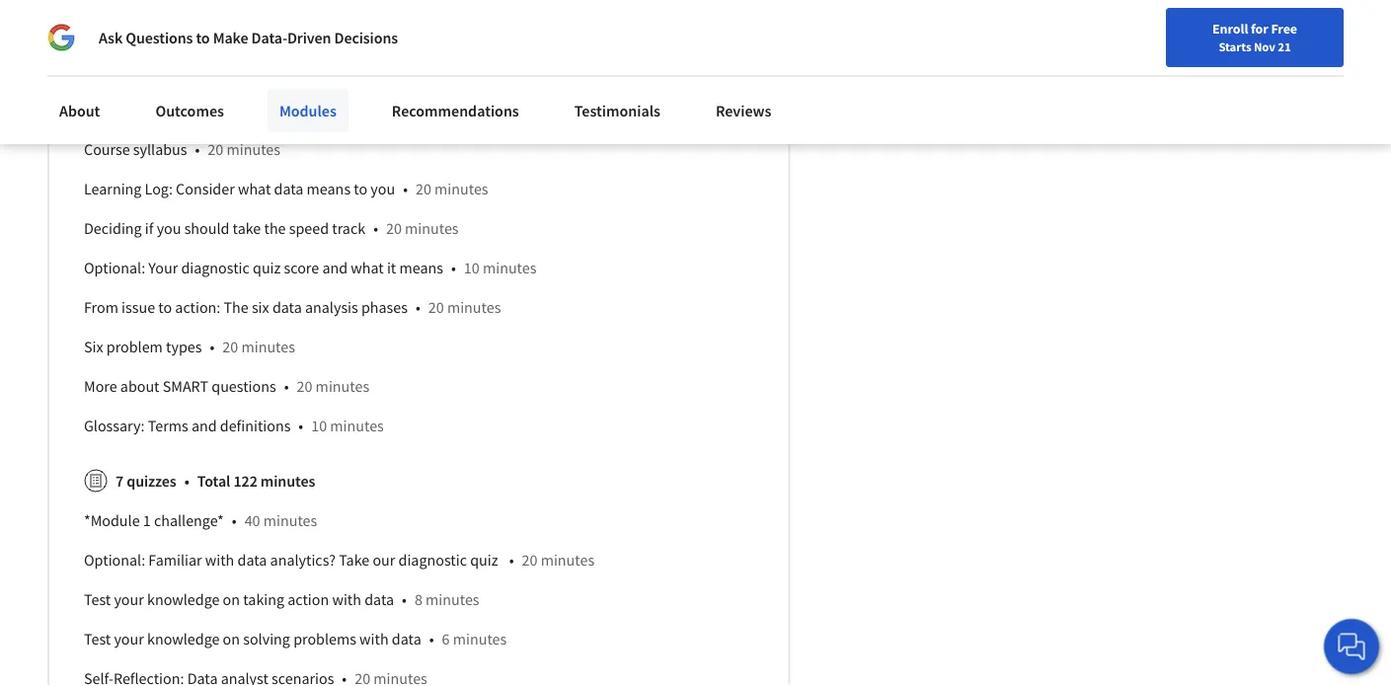 Task type: vqa. For each thing, say whether or not it's contained in the screenshot.


Task type: locate. For each thing, give the bounding box(es) containing it.
0 vertical spatial means
[[307, 179, 351, 198]]

1 vertical spatial your
[[114, 629, 144, 649]]

1 test from the top
[[84, 589, 111, 609]]

optional: for optional: familiar with data analytics? take our diagnostic quiz
[[84, 550, 145, 570]]

to left make
[[196, 28, 210, 47]]

1 vertical spatial test
[[84, 629, 111, 649]]

0 horizontal spatial and
[[191, 416, 217, 435]]

0 horizontal spatial to
[[158, 297, 172, 317]]

0 vertical spatial test
[[84, 589, 111, 609]]

1 horizontal spatial diagnostic
[[399, 550, 467, 570]]

and right terms
[[191, 416, 217, 435]]

8 down optional: familiar with data analytics? take our diagnostic quiz • 20 minutes on the bottom
[[415, 589, 423, 609]]

track
[[332, 218, 366, 238]]

1 horizontal spatial to
[[196, 28, 210, 47]]

21
[[1278, 39, 1291, 54]]

decisions
[[334, 28, 398, 47]]

1 vertical spatial on
[[223, 629, 240, 649]]

problems
[[293, 629, 356, 649]]

with
[[205, 550, 234, 570], [332, 589, 361, 609], [360, 629, 389, 649]]

2 knowledge from the top
[[147, 629, 220, 649]]

you
[[371, 179, 395, 198], [157, 218, 181, 238]]

*module 1 challenge* • 40 minutes
[[84, 510, 317, 530]]

8
[[116, 100, 124, 119], [415, 589, 423, 609]]

0 horizontal spatial what
[[238, 179, 271, 198]]

optional: familiar with data analytics? take our diagnostic quiz • 20 minutes
[[84, 550, 595, 570]]

definitions
[[220, 416, 291, 435]]

optional: down *module
[[84, 550, 145, 570]]

1 vertical spatial you
[[157, 218, 181, 238]]

what up the take
[[238, 179, 271, 198]]

what left it
[[351, 258, 384, 277]]

data up "the"
[[274, 179, 304, 198]]

• total 122 minutes
[[184, 471, 315, 491]]

0 vertical spatial quiz
[[253, 258, 281, 277]]

8 left readings
[[116, 100, 124, 119]]

0 horizontal spatial diagnostic
[[181, 258, 250, 277]]

1 vertical spatial means
[[399, 258, 443, 277]]

2 vertical spatial to
[[158, 297, 172, 317]]

with for solving
[[360, 629, 389, 649]]

1 knowledge from the top
[[147, 589, 220, 609]]

with right action
[[332, 589, 361, 609]]

0 vertical spatial with
[[205, 550, 234, 570]]

more
[[84, 376, 117, 396]]

means
[[307, 179, 351, 198], [399, 258, 443, 277]]

0 vertical spatial to
[[196, 28, 210, 47]]

total
[[205, 100, 238, 119], [197, 471, 230, 491]]

ask
[[99, 28, 123, 47]]

questions
[[126, 28, 193, 47]]

0 horizontal spatial you
[[157, 218, 181, 238]]

0 vertical spatial what
[[238, 179, 271, 198]]

2 vertical spatial with
[[360, 629, 389, 649]]

test
[[84, 589, 111, 609], [84, 629, 111, 649]]

what
[[238, 179, 271, 198], [351, 258, 384, 277]]

0 vertical spatial on
[[223, 589, 240, 609]]

test for test your knowledge on taking action with data
[[84, 589, 111, 609]]

1 horizontal spatial and
[[322, 258, 348, 277]]

0 vertical spatial knowledge
[[147, 589, 220, 609]]

on left taking on the left of the page
[[223, 589, 240, 609]]

with right "problems"
[[360, 629, 389, 649]]

deciding if you should take the speed track • 20 minutes
[[84, 218, 459, 238]]

menu item
[[1034, 20, 1161, 84]]

and
[[322, 258, 348, 277], [191, 416, 217, 435]]

1 horizontal spatial 10
[[464, 258, 480, 277]]

to up the track
[[354, 179, 368, 198]]

0 vertical spatial your
[[114, 589, 144, 609]]

minutes
[[270, 44, 323, 64], [269, 100, 323, 119], [227, 139, 280, 159], [435, 179, 488, 198], [405, 218, 459, 238], [483, 258, 537, 277], [447, 297, 501, 317], [241, 337, 295, 356], [316, 376, 369, 396], [330, 416, 384, 435], [261, 471, 315, 491], [263, 510, 317, 530], [541, 550, 595, 570], [426, 589, 480, 609], [453, 629, 507, 649]]

1 optional: from the top
[[84, 258, 145, 277]]

terms
[[148, 416, 188, 435]]

1 vertical spatial 10
[[311, 416, 327, 435]]

0 vertical spatial optional:
[[84, 258, 145, 277]]

0 vertical spatial diagnostic
[[181, 258, 250, 277]]

opens
[[156, 44, 197, 64]]

about
[[59, 101, 100, 120]]

with down *module 1 challenge* • 40 minutes
[[205, 550, 234, 570]]

log:
[[145, 179, 173, 198]]

1 on from the top
[[223, 589, 240, 609]]

and right score at the top left of page
[[322, 258, 348, 277]]

0 horizontal spatial quiz
[[253, 258, 281, 277]]

2 your from the top
[[114, 629, 144, 649]]

it
[[387, 258, 396, 277]]

0 horizontal spatial means
[[307, 179, 351, 198]]

1 vertical spatial to
[[354, 179, 368, 198]]

driven
[[287, 28, 331, 47]]

our
[[373, 550, 395, 570]]

testimonials
[[575, 101, 661, 120]]

1 vertical spatial 8
[[415, 589, 423, 609]]

2 horizontal spatial to
[[354, 179, 368, 198]]

knowledge for taking
[[147, 589, 220, 609]]

means right it
[[399, 258, 443, 277]]

familiar
[[148, 550, 202, 570]]

20
[[208, 139, 223, 159], [416, 179, 431, 198], [386, 218, 402, 238], [428, 297, 444, 317], [223, 337, 238, 356], [297, 376, 312, 396], [522, 550, 538, 570]]

on left solving
[[223, 629, 240, 649]]

8 readings
[[116, 100, 184, 119]]

data-
[[251, 28, 287, 47]]

challenge*
[[154, 510, 224, 530]]

take
[[339, 550, 370, 570]]

2 optional: from the top
[[84, 550, 145, 570]]

1 vertical spatial what
[[351, 258, 384, 277]]

1 horizontal spatial what
[[351, 258, 384, 277]]

1 horizontal spatial 8
[[415, 589, 423, 609]]

you up it
[[371, 179, 395, 198]]

• total 140 minutes
[[192, 100, 323, 119]]

total left the 140
[[205, 100, 238, 119]]

2 test from the top
[[84, 629, 111, 649]]

data
[[274, 179, 304, 198], [272, 297, 302, 317], [238, 550, 267, 570], [365, 589, 394, 609], [392, 629, 421, 649]]

problem
[[106, 337, 163, 356]]

1 vertical spatial with
[[332, 589, 361, 609]]

means up speed
[[307, 179, 351, 198]]

2 on from the top
[[223, 629, 240, 649]]

1 vertical spatial total
[[197, 471, 230, 491]]

action
[[288, 589, 329, 609]]

chat with us image
[[1336, 631, 1368, 663]]

diagnostic down should
[[181, 258, 250, 277]]

to
[[196, 28, 210, 47], [354, 179, 368, 198], [158, 297, 172, 317]]

on for solving
[[223, 629, 240, 649]]

1 horizontal spatial means
[[399, 258, 443, 277]]

optional: down deciding
[[84, 258, 145, 277]]

take
[[233, 218, 261, 238]]

10 right definitions
[[311, 416, 327, 435]]

1 vertical spatial and
[[191, 416, 217, 435]]

0 vertical spatial 8
[[116, 100, 124, 119]]

1
[[143, 510, 151, 530]]

1 vertical spatial knowledge
[[147, 629, 220, 649]]

to right issue
[[158, 297, 172, 317]]

1 vertical spatial optional:
[[84, 550, 145, 570]]

total left 122 at the left of page
[[197, 471, 230, 491]]

1 horizontal spatial quiz
[[470, 550, 498, 570]]

six
[[252, 297, 269, 317]]

0 horizontal spatial 8
[[116, 100, 124, 119]]

data left 6
[[392, 629, 421, 649]]

1 your from the top
[[114, 589, 144, 609]]

0 vertical spatial total
[[205, 100, 238, 119]]

if
[[145, 218, 154, 238]]

you right if
[[157, 218, 181, 238]]

on
[[223, 589, 240, 609], [223, 629, 240, 649]]

7
[[116, 471, 124, 491]]

the
[[264, 218, 286, 238]]

None search field
[[281, 12, 607, 52]]

•
[[246, 44, 251, 64], [192, 100, 197, 119], [195, 139, 200, 159], [403, 179, 408, 198], [373, 218, 378, 238], [451, 258, 456, 277], [416, 297, 421, 317], [210, 337, 215, 356], [284, 376, 289, 396], [299, 416, 303, 435], [184, 471, 189, 491], [232, 510, 237, 530], [509, 550, 514, 570], [402, 589, 407, 609], [429, 629, 434, 649]]

ask questions to make data-driven decisions
[[99, 28, 398, 47]]

0 vertical spatial and
[[322, 258, 348, 277]]

1 vertical spatial diagnostic
[[399, 550, 467, 570]]

10 right it
[[464, 258, 480, 277]]

1 horizontal spatial you
[[371, 179, 395, 198]]

diagnostic right our
[[399, 550, 467, 570]]

for
[[1251, 20, 1269, 38]]



Task type: describe. For each thing, give the bounding box(es) containing it.
learning log: consider what data means to you • 20 minutes
[[84, 179, 488, 198]]

to for the
[[158, 297, 172, 317]]

122
[[233, 471, 258, 491]]

40
[[245, 510, 260, 530]]

data down our
[[365, 589, 394, 609]]

action:
[[175, 297, 221, 317]]

reviews link
[[704, 89, 784, 132]]

syllabus
[[133, 139, 187, 159]]

modules link
[[268, 89, 348, 132]]

deciding
[[84, 218, 142, 238]]

nov
[[1254, 39, 1276, 54]]

0 vertical spatial you
[[371, 179, 395, 198]]

total for total 122 minutes
[[197, 471, 230, 491]]

knowledge for solving
[[147, 629, 220, 649]]

issue
[[122, 297, 155, 317]]

about link
[[47, 89, 112, 132]]

your for test your knowledge on taking action with data • 8 minutes
[[114, 589, 144, 609]]

doors
[[200, 44, 238, 64]]

6
[[442, 629, 450, 649]]

questions
[[212, 376, 276, 396]]

six problem types • 20 minutes
[[84, 337, 295, 356]]

more about smart questions • 20 minutes
[[84, 376, 369, 396]]

optional: for optional: your diagnostic quiz score and what it means
[[84, 258, 145, 277]]

reviews
[[716, 101, 772, 120]]

from issue to action: the six data analysis phases • 20 minutes
[[84, 297, 501, 317]]

smart
[[163, 376, 208, 396]]

140
[[242, 100, 266, 119]]

with for taking
[[332, 589, 361, 609]]

solving
[[243, 629, 290, 649]]

types
[[166, 337, 202, 356]]

data right six
[[272, 297, 302, 317]]

enroll for free starts nov 21
[[1213, 20, 1298, 54]]

starts
[[1219, 39, 1252, 54]]

on for taking
[[223, 589, 240, 609]]

consider
[[176, 179, 235, 198]]

evan:
[[84, 44, 120, 64]]

7 quizzes
[[116, 471, 176, 491]]

show notifications image
[[1181, 25, 1205, 48]]

outcomes link
[[144, 89, 236, 132]]

google image
[[47, 24, 75, 51]]

analytics?
[[270, 550, 336, 570]]

taking
[[243, 589, 284, 609]]

glossary: terms and definitions • 10 minutes
[[84, 416, 384, 435]]

free
[[1271, 20, 1298, 38]]

about
[[120, 376, 160, 396]]

data
[[123, 44, 153, 64]]

test for test your knowledge on solving problems with data
[[84, 629, 111, 649]]

recommendations
[[392, 101, 519, 120]]

outcomes
[[155, 101, 224, 120]]

make
[[213, 28, 248, 47]]

your
[[148, 258, 178, 277]]

coursera image
[[24, 16, 149, 48]]

test your knowledge on solving problems with data • 6 minutes
[[84, 629, 507, 649]]

course
[[84, 139, 130, 159]]

2
[[259, 44, 266, 64]]

evan: data opens doors • 2 minutes
[[84, 44, 323, 64]]

glossary:
[[84, 416, 145, 435]]

phases
[[361, 297, 408, 317]]

six
[[84, 337, 103, 356]]

test your knowledge on taking action with data • 8 minutes
[[84, 589, 480, 609]]

1 vertical spatial quiz
[[470, 550, 498, 570]]

modules
[[279, 101, 337, 120]]

learning
[[84, 179, 142, 198]]

optional: your diagnostic quiz score and what it means • 10 minutes
[[84, 258, 537, 277]]

from
[[84, 297, 118, 317]]

the
[[224, 297, 249, 317]]

analysis
[[305, 297, 358, 317]]

readings
[[127, 100, 184, 119]]

course syllabus • 20 minutes
[[84, 139, 280, 159]]

0 vertical spatial 10
[[464, 258, 480, 277]]

speed
[[289, 218, 329, 238]]

0 horizontal spatial 10
[[311, 416, 327, 435]]

enroll
[[1213, 20, 1249, 38]]

recommendations link
[[380, 89, 531, 132]]

quizzes
[[127, 471, 176, 491]]

data down 40
[[238, 550, 267, 570]]

*module
[[84, 510, 140, 530]]

to for data-
[[196, 28, 210, 47]]

total for total 140 minutes
[[205, 100, 238, 119]]

your for test your knowledge on solving problems with data • 6 minutes
[[114, 629, 144, 649]]

testimonials link
[[563, 89, 672, 132]]

should
[[184, 218, 230, 238]]

score
[[284, 258, 319, 277]]



